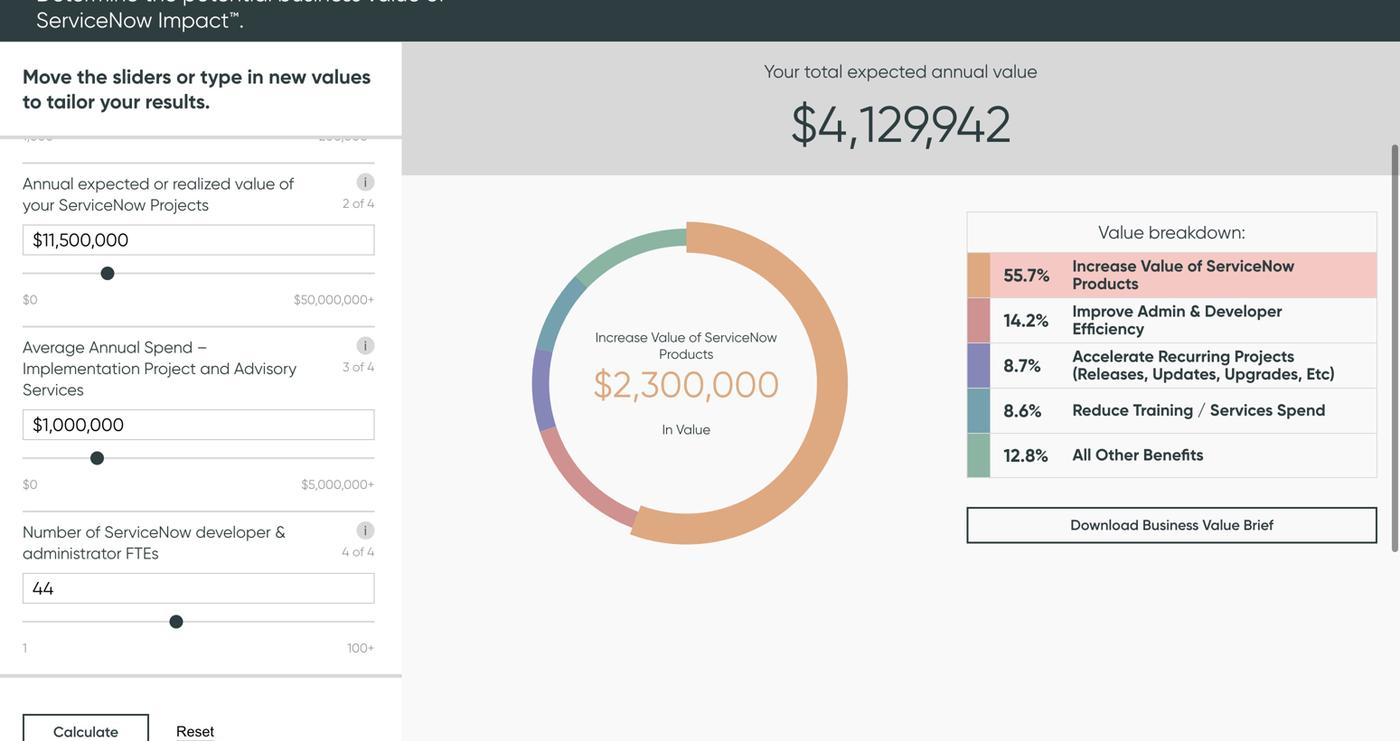 Task type: vqa. For each thing, say whether or not it's contained in the screenshot.
BECOME AN EXPERT on the top of the page
no



Task type: locate. For each thing, give the bounding box(es) containing it.
4 inside i 3 of 4
[[367, 360, 375, 375]]

0 horizontal spatial expected
[[78, 174, 150, 194]]

the inside determine the potential business value of servicenow impact™.
[[144, 0, 177, 7]]

implementation
[[23, 359, 140, 378]]

0 vertical spatial increase
[[1073, 256, 1137, 276]]

4 for number of servicenow developer & administrator ftes
[[367, 544, 375, 560]]

new
[[269, 64, 307, 89]]

/
[[1198, 400, 1207, 421]]

in
[[662, 421, 673, 438]]

0 horizontal spatial &
[[275, 522, 286, 542]]

1 vertical spatial your
[[23, 195, 55, 215]]

0 vertical spatial expected
[[848, 61, 927, 82]]

the inside move the sliders or type in new values to tailor your results.
[[77, 64, 107, 89]]

0 vertical spatial &
[[1190, 301, 1201, 321]]

benefits
[[1144, 445, 1204, 465]]

1 vertical spatial $0
[[23, 477, 38, 492]]

your total expected annual value
[[764, 61, 1038, 82]]

annual down the 1,000
[[23, 174, 74, 194]]

your
[[100, 89, 140, 114], [23, 195, 55, 215]]

(releases,
[[1073, 364, 1149, 384]]

products inside increase value of servicenow products $2,300,000
[[659, 345, 714, 362]]

average annual spend – implementation project and advisory services
[[23, 337, 297, 400]]

200,000+
[[319, 128, 375, 144]]

servicenow inside annual expected or realized value of your servicenow projects
[[59, 195, 146, 215]]

type
[[200, 64, 242, 89]]

spend down etc)
[[1277, 400, 1326, 421]]

reduce training / services spend
[[1073, 400, 1326, 421]]

services right / at the bottom
[[1211, 400, 1273, 421]]

4
[[367, 196, 375, 211], [367, 360, 375, 375], [342, 544, 349, 560], [367, 544, 375, 560]]

–
[[197, 337, 208, 357]]

1 vertical spatial &
[[275, 522, 286, 542]]

advisory
[[234, 359, 297, 378]]

tailor
[[47, 89, 95, 114]]

services
[[23, 380, 84, 400], [1211, 400, 1273, 421]]

$0 up average
[[23, 292, 38, 307]]

your right tailor
[[100, 89, 140, 114]]

value down value breakdown:
[[1141, 256, 1184, 276]]

1 vertical spatial increase
[[596, 329, 648, 345]]

products inside increase value of servicenow products
[[1073, 273, 1139, 294]]

0 vertical spatial the
[[144, 0, 177, 7]]

1 vertical spatial expected
[[78, 174, 150, 194]]

1 vertical spatial services
[[1211, 400, 1273, 421]]

$4,129,942
[[790, 93, 1012, 155]]

value inside increase value of servicenow products
[[1141, 256, 1184, 276]]

increase up $2,300,000
[[596, 329, 648, 345]]

products for increase value of servicenow products
[[1073, 273, 1139, 294]]

projects
[[150, 195, 209, 215], [1235, 346, 1295, 367]]

the right the move
[[77, 64, 107, 89]]

value right in in the left bottom of the page
[[676, 421, 711, 438]]

increase
[[1073, 256, 1137, 276], [596, 329, 648, 345]]

value inside annual expected or realized value of your servicenow projects
[[235, 174, 275, 194]]

developer
[[196, 522, 271, 542]]

number
[[23, 522, 82, 542]]

i down $5,000,000+
[[364, 523, 367, 539]]

value up $2,300,000
[[651, 329, 686, 345]]

1 vertical spatial annual
[[89, 337, 140, 357]]

2 i from the top
[[364, 338, 367, 354]]

1 vertical spatial i
[[364, 338, 367, 354]]

1 vertical spatial products
[[659, 345, 714, 362]]

or left type
[[176, 64, 195, 89]]

projects down developer
[[1235, 346, 1295, 367]]

impact™.
[[158, 7, 244, 33]]

value right business
[[367, 0, 420, 7]]

None button
[[967, 507, 1378, 544], [176, 723, 214, 741], [967, 507, 1378, 544], [176, 723, 214, 741]]

spend inside the average annual spend – implementation project and advisory services
[[144, 337, 193, 357]]

value for business
[[367, 0, 420, 7]]

products up the in value
[[659, 345, 714, 362]]

0 horizontal spatial or
[[154, 174, 169, 194]]

1 horizontal spatial services
[[1211, 400, 1273, 421]]

2 vertical spatial value
[[235, 174, 275, 194]]

i inside i 3 of 4
[[364, 338, 367, 354]]

annual up implementation at the left
[[89, 337, 140, 357]]

0 horizontal spatial services
[[23, 380, 84, 400]]

value right realized
[[235, 174, 275, 194]]

2 horizontal spatial value
[[993, 61, 1038, 82]]

1 horizontal spatial value
[[367, 0, 420, 7]]

& right admin at the right
[[1190, 301, 1201, 321]]

increase inside increase value of servicenow products $2,300,000
[[596, 329, 648, 345]]

recurring
[[1159, 346, 1231, 367]]

the
[[144, 0, 177, 7], [77, 64, 107, 89]]

$0 up number
[[23, 477, 38, 492]]

None submit
[[23, 714, 149, 741]]

$5,000,000+
[[301, 477, 375, 492]]

value for increase value of servicenow products
[[1141, 256, 1184, 276]]

1 i from the top
[[364, 175, 367, 190]]

0 vertical spatial products
[[1073, 273, 1139, 294]]

projects down realized
[[150, 195, 209, 215]]

1 vertical spatial projects
[[1235, 346, 1295, 367]]

your inside annual expected or realized value of your servicenow projects
[[23, 195, 55, 215]]

value for increase value of servicenow products $2,300,000
[[651, 329, 686, 345]]

your
[[764, 61, 800, 82]]

results.
[[145, 89, 210, 114]]

increase for increase value of servicenow products $2,300,000
[[596, 329, 648, 345]]

the left potential
[[144, 0, 177, 7]]

1 horizontal spatial or
[[176, 64, 195, 89]]

increase value of servicenow products $2,300,000
[[593, 329, 780, 406]]

value right annual
[[993, 61, 1038, 82]]

1 horizontal spatial spend
[[1277, 400, 1326, 421]]

expected up $4,129,942
[[848, 61, 927, 82]]

value inside increase value of servicenow products $2,300,000
[[651, 329, 686, 345]]

0 horizontal spatial your
[[23, 195, 55, 215]]

to
[[23, 89, 42, 114]]

administrator
[[23, 543, 122, 563]]

0 vertical spatial or
[[176, 64, 195, 89]]

0 vertical spatial your
[[100, 89, 140, 114]]

of inside i 3 of 4
[[353, 360, 364, 375]]

1 horizontal spatial annual
[[89, 337, 140, 357]]

0 vertical spatial $0
[[23, 292, 38, 307]]

1 vertical spatial or
[[154, 174, 169, 194]]

value
[[1099, 221, 1145, 243], [1141, 256, 1184, 276], [651, 329, 686, 345], [676, 421, 711, 438]]

$50,000,000+
[[294, 292, 375, 307]]

0 vertical spatial value
[[367, 0, 420, 7]]

value for realized
[[235, 174, 275, 194]]

& inside improve admin & developer efficiency
[[1190, 301, 1201, 321]]

spend
[[144, 337, 193, 357], [1277, 400, 1326, 421]]

&
[[1190, 301, 1201, 321], [275, 522, 286, 542]]

i down 200,000+
[[364, 175, 367, 190]]

i inside "i 4 of 4"
[[364, 523, 367, 539]]

and
[[200, 359, 230, 378]]

spend up project
[[144, 337, 193, 357]]

determine
[[36, 0, 139, 7]]

1 vertical spatial spend
[[1277, 400, 1326, 421]]

value breakdown:
[[1099, 221, 1246, 243]]

1 horizontal spatial projects
[[1235, 346, 1295, 367]]

value for in value
[[676, 421, 711, 438]]

0 horizontal spatial projects
[[150, 195, 209, 215]]

products
[[1073, 273, 1139, 294], [659, 345, 714, 362]]

0 horizontal spatial increase
[[596, 329, 648, 345]]

$0
[[23, 292, 38, 307], [23, 477, 38, 492]]

1 vertical spatial the
[[77, 64, 107, 89]]

0 horizontal spatial products
[[659, 345, 714, 362]]

14.2%
[[1004, 309, 1050, 332]]

products up improve
[[1073, 273, 1139, 294]]

annual expected or realized value of your servicenow projects
[[23, 174, 294, 215]]

2
[[343, 196, 349, 211]]

0 vertical spatial spend
[[144, 337, 193, 357]]

annual
[[23, 174, 74, 194], [89, 337, 140, 357]]

of inside determine the potential business value of servicenow impact™.
[[426, 0, 445, 7]]

& inside number of servicenow developer & administrator ftes
[[275, 522, 286, 542]]

sliders
[[112, 64, 171, 89]]

4 inside i 2 of 4
[[367, 196, 375, 211]]

of
[[426, 0, 445, 7], [279, 174, 294, 194], [353, 196, 364, 211], [1188, 256, 1203, 276], [689, 329, 701, 345], [353, 360, 364, 375], [86, 522, 100, 542], [353, 544, 364, 560]]

total
[[805, 61, 843, 82]]

0 horizontal spatial the
[[77, 64, 107, 89]]

services down implementation at the left
[[23, 380, 84, 400]]

servicenow
[[36, 7, 153, 33], [59, 195, 146, 215], [1207, 256, 1295, 276], [705, 329, 778, 345], [104, 522, 192, 542]]

0 vertical spatial i
[[364, 175, 367, 190]]

or inside move the sliders or type in new values to tailor your results.
[[176, 64, 195, 89]]

0 vertical spatial annual
[[23, 174, 74, 194]]

increase up improve
[[1073, 256, 1137, 276]]

expected
[[848, 61, 927, 82], [78, 174, 150, 194]]

value for annual
[[993, 61, 1038, 82]]

1 horizontal spatial your
[[100, 89, 140, 114]]

your down the 1,000
[[23, 195, 55, 215]]

of inside increase value of servicenow products
[[1188, 256, 1203, 276]]

ftes
[[126, 543, 159, 563]]

1 vertical spatial value
[[993, 61, 1038, 82]]

or
[[176, 64, 195, 89], [154, 174, 169, 194]]

value inside determine the potential business value of servicenow impact™.
[[367, 0, 420, 7]]

i
[[364, 175, 367, 190], [364, 338, 367, 354], [364, 523, 367, 539]]

1,000
[[23, 128, 53, 144]]

i for number of servicenow developer & administrator ftes
[[364, 523, 367, 539]]

3 i from the top
[[364, 523, 367, 539]]

None text field
[[23, 573, 375, 604]]

1 horizontal spatial products
[[1073, 273, 1139, 294]]

services inside the average annual spend – implementation project and advisory services
[[23, 380, 84, 400]]

0 horizontal spatial annual
[[23, 174, 74, 194]]

2 $0 from the top
[[23, 477, 38, 492]]

0 horizontal spatial spend
[[144, 337, 193, 357]]

i down $50,000,000+
[[364, 338, 367, 354]]

0 vertical spatial services
[[23, 380, 84, 400]]

1 horizontal spatial increase
[[1073, 256, 1137, 276]]

1 $0 from the top
[[23, 292, 38, 307]]

12.8%
[[1004, 444, 1049, 467]]

None range field
[[23, 264, 375, 283], [23, 449, 375, 467], [23, 613, 375, 631], [23, 264, 375, 283], [23, 449, 375, 467], [23, 613, 375, 631]]

expected left realized
[[78, 174, 150, 194]]

efficiency
[[1073, 319, 1145, 339]]

0 vertical spatial projects
[[150, 195, 209, 215]]

or left realized
[[154, 174, 169, 194]]

in value
[[662, 421, 711, 438]]

& right the developer
[[275, 522, 286, 542]]

None text field
[[23, 225, 375, 255], [23, 410, 375, 440], [23, 225, 375, 255], [23, 410, 375, 440]]

the for move
[[77, 64, 107, 89]]

improve admin & developer efficiency
[[1073, 301, 1283, 339]]

2 vertical spatial i
[[364, 523, 367, 539]]

0 horizontal spatial value
[[235, 174, 275, 194]]

value
[[367, 0, 420, 7], [993, 61, 1038, 82], [235, 174, 275, 194]]

1 horizontal spatial &
[[1190, 301, 1201, 321]]

accelerate
[[1073, 346, 1155, 367]]

increase inside increase value of servicenow products
[[1073, 256, 1137, 276]]

1 horizontal spatial the
[[144, 0, 177, 7]]

i inside i 2 of 4
[[364, 175, 367, 190]]

servicenow inside increase value of servicenow products
[[1207, 256, 1295, 276]]

$0 for average annual spend – implementation project and advisory services
[[23, 477, 38, 492]]

servicenow inside increase value of servicenow products $2,300,000
[[705, 329, 778, 345]]



Task type: describe. For each thing, give the bounding box(es) containing it.
of inside annual expected or realized value of your servicenow projects
[[279, 174, 294, 194]]

potential
[[183, 0, 272, 7]]

$0 for annual expected or realized value of your servicenow projects
[[23, 292, 38, 307]]

developer
[[1205, 301, 1283, 321]]

4 for average annual spend – implementation project and advisory services
[[367, 360, 375, 375]]

1
[[23, 641, 27, 656]]

all other benefits
[[1073, 445, 1204, 465]]

i 3 of 4
[[343, 338, 375, 375]]

servicenow inside number of servicenow developer & administrator ftes
[[104, 522, 192, 542]]

55.7%
[[1004, 264, 1051, 286]]

average
[[23, 337, 85, 357]]

4 for annual expected or realized value of your servicenow projects
[[367, 196, 375, 211]]

i for average annual spend – implementation project and advisory services
[[364, 338, 367, 354]]

accelerate recurring projects (releases, updates, upgrades, etc)
[[1073, 346, 1335, 384]]

of inside number of servicenow developer & administrator ftes
[[86, 522, 100, 542]]

of inside "i 4 of 4"
[[353, 544, 364, 560]]

100+
[[348, 641, 375, 656]]

updates,
[[1153, 364, 1221, 384]]

in
[[247, 64, 264, 89]]

value up increase value of servicenow products
[[1099, 221, 1145, 243]]

of inside i 2 of 4
[[353, 196, 364, 211]]

reduce
[[1073, 400, 1129, 421]]

increase value of servicenow products
[[1073, 256, 1295, 294]]

3
[[343, 360, 349, 375]]

annual inside the average annual spend – implementation project and advisory services
[[89, 337, 140, 357]]

i 4 of 4
[[342, 523, 375, 560]]

admin
[[1138, 301, 1186, 321]]

upgrades,
[[1225, 364, 1303, 384]]

business
[[278, 0, 361, 7]]

i 2 of 4
[[343, 175, 375, 211]]

breakdown:
[[1149, 221, 1246, 243]]

annual inside annual expected or realized value of your servicenow projects
[[23, 174, 74, 194]]

8.6%
[[1004, 399, 1042, 422]]

servicenow inside determine the potential business value of servicenow impact™.
[[36, 7, 153, 33]]

of inside increase value of servicenow products $2,300,000
[[689, 329, 701, 345]]

increase for increase value of servicenow products
[[1073, 256, 1137, 276]]

1 horizontal spatial expected
[[848, 61, 927, 82]]

the for determine
[[144, 0, 177, 7]]

or inside annual expected or realized value of your servicenow projects
[[154, 174, 169, 194]]

8.7%
[[1004, 354, 1042, 377]]

number of servicenow developer & administrator ftes
[[23, 522, 286, 563]]

products for increase value of servicenow products $2,300,000
[[659, 345, 714, 362]]

your inside move the sliders or type in new values to tailor your results.
[[100, 89, 140, 114]]

values
[[312, 64, 371, 89]]

expected inside annual expected or realized value of your servicenow projects
[[78, 174, 150, 194]]

projects inside accelerate recurring projects (releases, updates, upgrades, etc)
[[1235, 346, 1295, 367]]

projects inside annual expected or realized value of your servicenow projects
[[150, 195, 209, 215]]

other
[[1096, 445, 1140, 465]]

all
[[1073, 445, 1092, 465]]

etc)
[[1307, 364, 1335, 384]]

annual
[[932, 61, 989, 82]]

project
[[144, 359, 196, 378]]

improve
[[1073, 301, 1134, 321]]

$2,300,000
[[593, 362, 780, 406]]

training
[[1134, 400, 1194, 421]]

realized
[[173, 174, 231, 194]]

determine the potential business value of servicenow impact™.
[[36, 0, 445, 33]]

i for annual expected or realized value of your servicenow projects
[[364, 175, 367, 190]]

move
[[23, 64, 72, 89]]

move the sliders or type in new values to tailor your results.
[[23, 64, 371, 114]]



